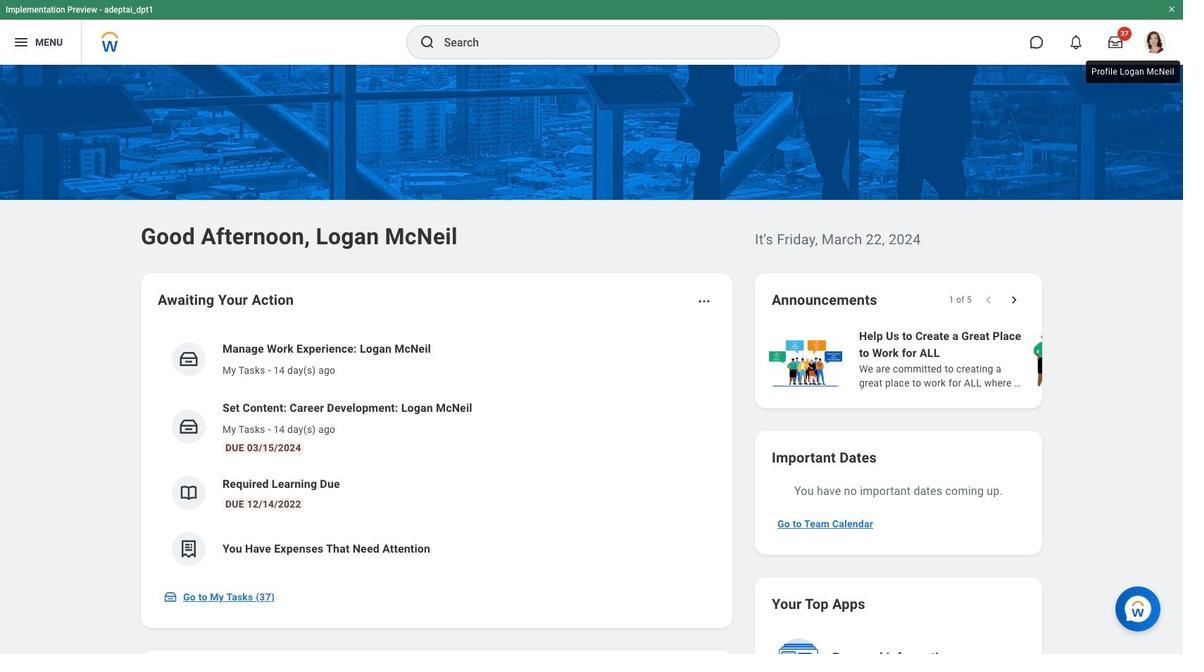 Task type: locate. For each thing, give the bounding box(es) containing it.
list
[[766, 327, 1183, 392], [158, 330, 716, 578]]

related actions image
[[697, 294, 711, 309]]

main content
[[0, 65, 1183, 654]]

search image
[[419, 34, 436, 51]]

banner
[[0, 0, 1183, 65]]

inbox image
[[178, 349, 199, 370], [163, 590, 178, 604]]

chevron right small image
[[1007, 293, 1021, 307]]

status
[[949, 294, 972, 306]]

close environment banner image
[[1168, 5, 1176, 13]]

1 vertical spatial inbox image
[[163, 590, 178, 604]]

1 horizontal spatial inbox image
[[178, 349, 199, 370]]

Search Workday  search field
[[444, 27, 750, 58]]

tooltip
[[1083, 58, 1183, 86]]

notifications large image
[[1069, 35, 1083, 49]]

inbox large image
[[1109, 35, 1123, 49]]

profile logan mcneil image
[[1144, 31, 1167, 56]]

inbox image
[[178, 416, 199, 437]]

book open image
[[178, 483, 199, 504]]



Task type: describe. For each thing, give the bounding box(es) containing it.
0 vertical spatial inbox image
[[178, 349, 199, 370]]

justify image
[[13, 34, 30, 51]]

0 horizontal spatial list
[[158, 330, 716, 578]]

1 horizontal spatial list
[[766, 327, 1183, 392]]

dashboard expenses image
[[178, 539, 199, 560]]

0 horizontal spatial inbox image
[[163, 590, 178, 604]]

chevron left small image
[[982, 293, 996, 307]]



